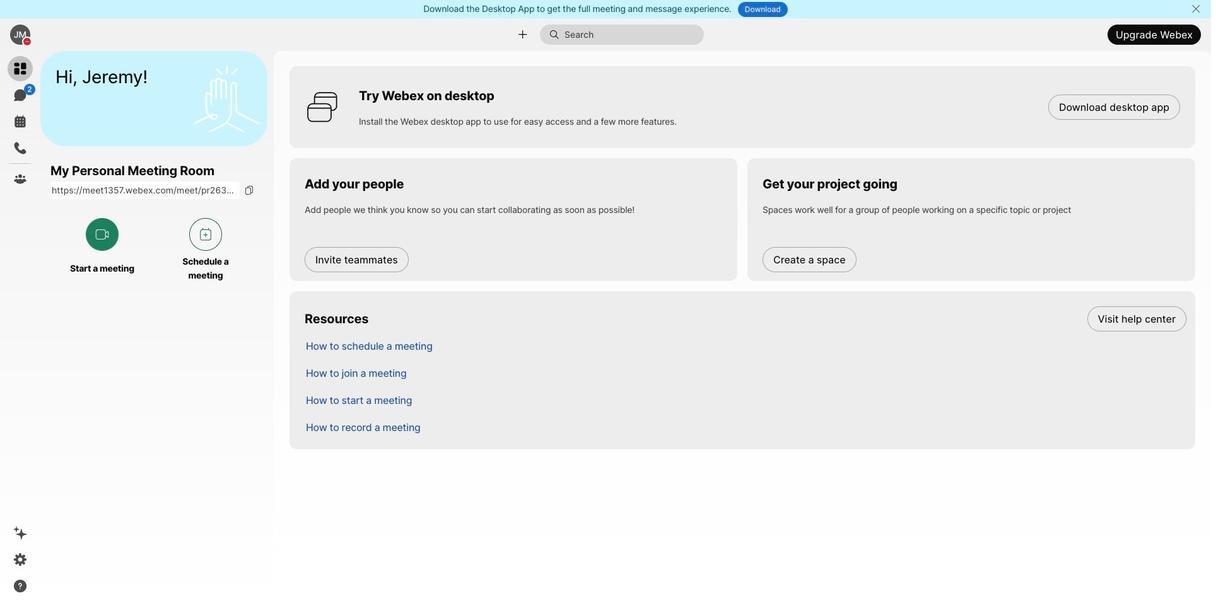 Task type: describe. For each thing, give the bounding box(es) containing it.
webex tab list
[[8, 56, 35, 192]]

cancel_16 image
[[1192, 4, 1202, 14]]

1 list item from the top
[[296, 305, 1196, 333]]

3 list item from the top
[[296, 360, 1196, 387]]

two hands high fiving image
[[189, 61, 264, 137]]

5 list item from the top
[[296, 414, 1196, 441]]



Task type: vqa. For each thing, say whether or not it's contained in the screenshot.
What's new image
no



Task type: locate. For each thing, give the bounding box(es) containing it.
navigation
[[0, 51, 40, 611]]

2 list item from the top
[[296, 333, 1196, 360]]

list item
[[296, 305, 1196, 333], [296, 333, 1196, 360], [296, 360, 1196, 387], [296, 387, 1196, 414], [296, 414, 1196, 441]]

4 list item from the top
[[296, 387, 1196, 414]]

None text field
[[50, 182, 240, 200]]



